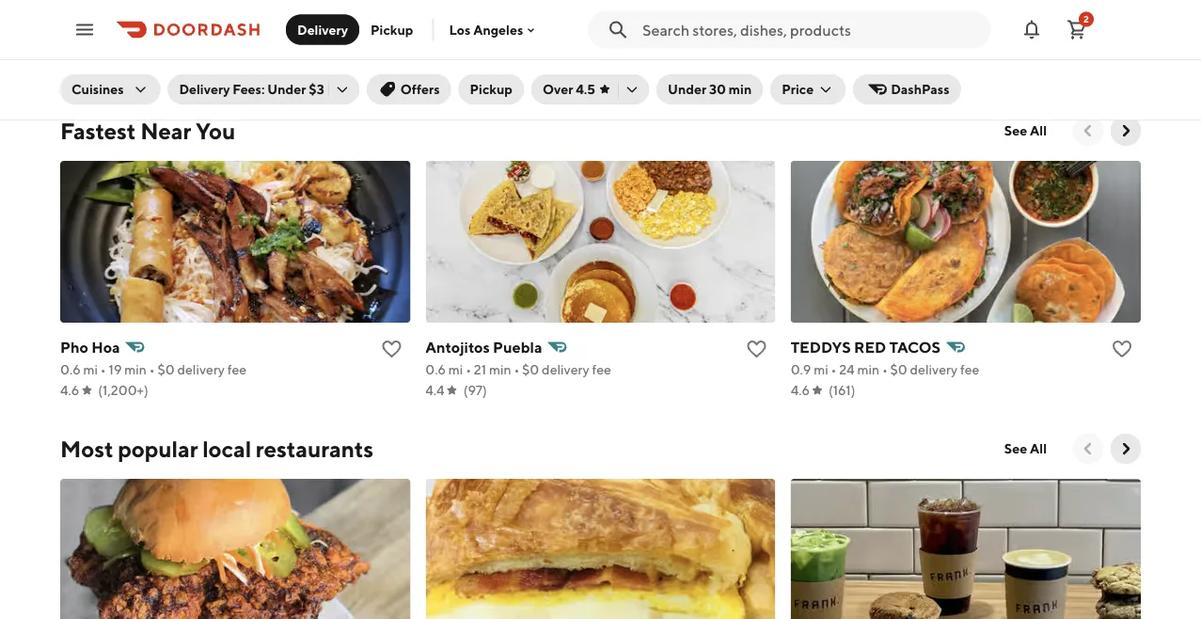 Task type: locate. For each thing, give the bounding box(es) containing it.
delivery inside button
[[297, 22, 348, 37]]

4.6 down 0.9 on the right
[[791, 383, 810, 398]]

fastest near you
[[60, 117, 235, 144]]

mi right 1.7
[[78, 44, 93, 59]]

most popular local restaurants
[[60, 435, 374, 462]]

delivery up the most popular local restaurants
[[177, 362, 225, 377]]

0.6 up 4.4
[[426, 362, 446, 377]]

1 horizontal spatial delivery
[[297, 22, 348, 37]]

all left previous button of carousel icon in the right top of the page
[[1031, 123, 1047, 138]]

0.6 down pho
[[60, 362, 81, 377]]

los angeles
[[449, 22, 524, 37]]

teddys
[[791, 338, 851, 356]]

min right 19
[[124, 362, 147, 377]]

4.8
[[60, 64, 80, 80]]

2 click to add this store to your saved list image from the left
[[1111, 338, 1134, 360]]

1 vertical spatial see all link
[[994, 434, 1059, 464]]

0 horizontal spatial $​0
[[158, 362, 175, 377]]

$3
[[309, 81, 324, 97]]

1 see all from the top
[[1005, 123, 1047, 138]]

next button of carousel image
[[1117, 439, 1136, 458]]

0 vertical spatial delivery
[[297, 22, 348, 37]]

min right 21
[[489, 362, 512, 377]]

most
[[60, 435, 113, 462]]

0 horizontal spatial pickup
[[371, 22, 414, 37]]

pickup
[[371, 22, 414, 37], [470, 81, 513, 97]]

angeles
[[474, 22, 524, 37]]

see all link
[[994, 116, 1059, 146], [994, 434, 1059, 464]]

0 vertical spatial pickup
[[371, 22, 414, 37]]

0.6 mi • 19 min • $​0 delivery fee
[[60, 362, 247, 377]]

$​0
[[158, 362, 175, 377], [522, 362, 539, 377], [891, 362, 908, 377]]

0 vertical spatial see all link
[[994, 116, 1059, 146]]

Store search: begin typing to search for stores available on DoorDash text field
[[643, 19, 980, 40]]

1 horizontal spatial 0.6
[[426, 362, 446, 377]]

0 horizontal spatial 4.6
[[60, 383, 79, 398]]

min for pho hoa
[[124, 362, 147, 377]]

see all link for fastest near you
[[994, 116, 1059, 146]]

see left previous button of carousel image
[[1005, 441, 1028, 456]]

min inside button
[[729, 81, 752, 97]]

delivery down tacos
[[911, 362, 958, 377]]

2 horizontal spatial $​0
[[891, 362, 908, 377]]

0 vertical spatial all
[[1031, 123, 1047, 138]]

0.6
[[60, 362, 81, 377], [426, 362, 446, 377]]

1 vertical spatial see
[[1005, 441, 1028, 456]]

1 vertical spatial pickup
[[470, 81, 513, 97]]

los angeles button
[[449, 22, 539, 37]]

4.6 for pho hoa
[[60, 383, 79, 398]]

price button
[[771, 74, 846, 104]]

pho
[[60, 338, 88, 356]]

1 see from the top
[[1005, 123, 1028, 138]]

pickup up offers button
[[371, 22, 414, 37]]

delivery for antojitos puebla
[[542, 362, 590, 377]]

see for fastest near you
[[1005, 123, 1028, 138]]

1 vertical spatial all
[[1031, 441, 1047, 456]]

(15,900+)
[[98, 64, 158, 80]]

mi for teddys red tacos
[[814, 362, 829, 377]]

delivery fees: under $3
[[179, 81, 324, 97]]

• right 19
[[149, 362, 155, 377]]

1 all from the top
[[1031, 123, 1047, 138]]

(161)
[[829, 383, 856, 398]]

pickup button
[[360, 15, 425, 45], [459, 74, 524, 104]]

2 4.6 from the left
[[791, 383, 810, 398]]

0 vertical spatial see
[[1005, 123, 1028, 138]]

pickup button down los angeles popup button at top
[[459, 74, 524, 104]]

delivery right $0.99
[[191, 44, 239, 59]]

tacos
[[890, 338, 941, 356]]

24
[[840, 362, 855, 377]]

delivery button
[[286, 15, 360, 45]]

click to add this store to your saved list image
[[746, 338, 769, 360]]

1 0.6 from the left
[[60, 362, 81, 377]]

0 horizontal spatial delivery
[[179, 81, 230, 97]]

min
[[119, 44, 141, 59], [729, 81, 752, 97], [124, 362, 147, 377], [489, 362, 512, 377], [858, 362, 880, 377]]

2 see from the top
[[1005, 441, 1028, 456]]

fee for teddys red tacos
[[961, 362, 980, 377]]

under left $3
[[268, 81, 306, 97]]

delivery for teddys red tacos
[[911, 362, 958, 377]]

see left previous button of carousel icon in the right top of the page
[[1005, 123, 1028, 138]]

2 $​0 from the left
[[522, 362, 539, 377]]

under
[[268, 81, 306, 97], [668, 81, 707, 97]]

2 under from the left
[[668, 81, 707, 97]]

pickup for the topmost "pickup" button
[[371, 22, 414, 37]]

1 horizontal spatial click to add this store to your saved list image
[[1111, 338, 1134, 360]]

all
[[1031, 123, 1047, 138], [1031, 441, 1047, 456]]

see all left previous button of carousel image
[[1005, 441, 1047, 456]]

under 30 min
[[668, 81, 752, 97]]

1 horizontal spatial pickup button
[[459, 74, 524, 104]]

min right the 24
[[858, 362, 880, 377]]

delivery
[[297, 22, 348, 37], [179, 81, 230, 97]]

(97)
[[464, 383, 487, 398]]

mi down antojitos
[[449, 362, 463, 377]]

click to remove this store from your saved list image
[[380, 20, 403, 42]]

see all link left previous button of carousel icon in the right top of the page
[[994, 116, 1059, 146]]

all left previous button of carousel image
[[1031, 441, 1047, 456]]

$​0 right 19
[[158, 362, 175, 377]]

delivery up $3
[[297, 22, 348, 37]]

$​0 down puebla
[[522, 362, 539, 377]]

teddys red tacos
[[791, 338, 941, 356]]

$​0 down tacos
[[891, 362, 908, 377]]

1 items, open order cart image
[[1066, 18, 1089, 41]]

dashpass
[[891, 81, 950, 97]]

under left 30
[[668, 81, 707, 97]]

cuisines
[[72, 81, 124, 97]]

min right 30
[[729, 81, 752, 97]]

delivery for dashmart
[[191, 44, 239, 59]]

16
[[103, 44, 116, 59]]

fee for dashmart
[[241, 44, 260, 59]]

pickup down los angeles popup button at top
[[470, 81, 513, 97]]

1 under from the left
[[268, 81, 306, 97]]

1 vertical spatial delivery
[[179, 81, 230, 97]]

delivery
[[191, 44, 239, 59], [177, 362, 225, 377], [542, 362, 590, 377], [911, 362, 958, 377]]

fees:
[[233, 81, 265, 97]]

2 see all from the top
[[1005, 441, 1047, 456]]

open menu image
[[73, 18, 96, 41]]

see all link left previous button of carousel image
[[994, 434, 1059, 464]]

2 0.6 from the left
[[426, 362, 446, 377]]

puebla
[[493, 338, 543, 356]]

dashmart
[[60, 20, 129, 38]]

1 see all link from the top
[[994, 116, 1059, 146]]

delivery down puebla
[[542, 362, 590, 377]]

1 4.6 from the left
[[60, 383, 79, 398]]

popular
[[118, 435, 198, 462]]

pho hoa
[[60, 338, 120, 356]]

3 $​0 from the left
[[891, 362, 908, 377]]

delivery up you on the left top of the page
[[179, 81, 230, 97]]

min for dashmart
[[119, 44, 141, 59]]

see all left previous button of carousel icon in the right top of the page
[[1005, 123, 1047, 138]]

• left the 24
[[831, 362, 837, 377]]

fee
[[241, 44, 260, 59], [227, 362, 247, 377], [592, 362, 612, 377], [961, 362, 980, 377]]

•
[[95, 44, 101, 59], [144, 44, 149, 59], [101, 362, 106, 377], [149, 362, 155, 377], [466, 362, 472, 377], [514, 362, 520, 377], [831, 362, 837, 377], [883, 362, 888, 377]]

0 horizontal spatial under
[[268, 81, 306, 97]]

2
[[1084, 14, 1090, 24]]

1 click to add this store to your saved list image from the left
[[380, 338, 403, 360]]

1 horizontal spatial $​0
[[522, 362, 539, 377]]

0 horizontal spatial pickup button
[[360, 15, 425, 45]]

red
[[854, 338, 887, 356]]

2 all from the top
[[1031, 441, 1047, 456]]

(1,200+)
[[98, 383, 148, 398]]

0 vertical spatial pickup button
[[360, 15, 425, 45]]

click to add this store to your saved list image
[[380, 338, 403, 360], [1111, 338, 1134, 360]]

0 vertical spatial see all
[[1005, 123, 1047, 138]]

2 button
[[1059, 11, 1096, 48]]

delivery for delivery
[[297, 22, 348, 37]]

see
[[1005, 123, 1028, 138], [1005, 441, 1028, 456]]

• left 21
[[466, 362, 472, 377]]

4.6 down pho
[[60, 383, 79, 398]]

fastest
[[60, 117, 136, 144]]

see all
[[1005, 123, 1047, 138], [1005, 441, 1047, 456]]

next button of carousel image
[[1117, 121, 1136, 140]]

0 horizontal spatial 0.6
[[60, 362, 81, 377]]

1 horizontal spatial under
[[668, 81, 707, 97]]

1 horizontal spatial pickup
[[470, 81, 513, 97]]

1 horizontal spatial 4.6
[[791, 383, 810, 398]]

over 4.5 button
[[532, 74, 649, 104]]

offers button
[[367, 74, 451, 104]]

pickup button up offers button
[[360, 15, 425, 45]]

delivery for delivery fees: under $3
[[179, 81, 230, 97]]

mi right 0.9 on the right
[[814, 362, 829, 377]]

mi
[[78, 44, 93, 59], [83, 362, 98, 377], [449, 362, 463, 377], [814, 362, 829, 377]]

min right 16
[[119, 44, 141, 59]]

30
[[709, 81, 726, 97]]

over 4.5
[[543, 81, 596, 97]]

mi down pho hoa
[[83, 362, 98, 377]]

0 horizontal spatial click to add this store to your saved list image
[[380, 338, 403, 360]]

1 $​0 from the left
[[158, 362, 175, 377]]

1 vertical spatial see all
[[1005, 441, 1047, 456]]

dashpass button
[[854, 74, 961, 104]]

2 see all link from the top
[[994, 434, 1059, 464]]

4.6
[[60, 383, 79, 398], [791, 383, 810, 398]]

click to add this store to your saved list image for teddys red tacos
[[1111, 338, 1134, 360]]



Task type: vqa. For each thing, say whether or not it's contained in the screenshot.
Cage within $3.30 Lucerne Foods Farms Cage Free Large Eggs (12 ct)
no



Task type: describe. For each thing, give the bounding box(es) containing it.
$​0 for hoa
[[158, 362, 175, 377]]

antojitos puebla
[[426, 338, 543, 356]]

0.6 for pho hoa
[[60, 362, 81, 377]]

• left 16
[[95, 44, 101, 59]]

all for fastest near you
[[1031, 123, 1047, 138]]

1 vertical spatial pickup button
[[459, 74, 524, 104]]

delivery for pho hoa
[[177, 362, 225, 377]]

previous button of carousel image
[[1079, 121, 1098, 140]]

fee for pho hoa
[[227, 362, 247, 377]]

see all for most popular local restaurants
[[1005, 441, 1047, 456]]

pickup for the bottommost "pickup" button
[[470, 81, 513, 97]]

$​0 for red
[[891, 362, 908, 377]]

fastest near you link
[[60, 116, 235, 146]]

min for antojitos puebla
[[489, 362, 512, 377]]

most popular local restaurants link
[[60, 434, 374, 464]]

0.9 mi • 24 min • $​0 delivery fee
[[791, 362, 980, 377]]

21
[[474, 362, 487, 377]]

• left $0.99
[[144, 44, 149, 59]]

over
[[543, 81, 573, 97]]

los
[[449, 22, 471, 37]]

cuisines button
[[60, 74, 160, 104]]

min for teddys red tacos
[[858, 362, 880, 377]]

you
[[196, 117, 235, 144]]

4.5
[[576, 81, 596, 97]]

all for most popular local restaurants
[[1031, 441, 1047, 456]]

$0.99
[[152, 44, 188, 59]]

4.4
[[426, 383, 445, 398]]

mi for pho hoa
[[83, 362, 98, 377]]

1.7 mi • 16 min • $0.99 delivery fee
[[60, 44, 260, 59]]

0.6 for antojitos puebla
[[426, 362, 446, 377]]

antojitos
[[426, 338, 490, 356]]

mi for dashmart
[[78, 44, 93, 59]]

under inside button
[[668, 81, 707, 97]]

see for most popular local restaurants
[[1005, 441, 1028, 456]]

see all link for most popular local restaurants
[[994, 434, 1059, 464]]

4.6 for teddys red tacos
[[791, 383, 810, 398]]

offers
[[401, 81, 440, 97]]

under 30 min button
[[657, 74, 763, 104]]

mi for antojitos puebla
[[449, 362, 463, 377]]

• down red
[[883, 362, 888, 377]]

19
[[109, 362, 122, 377]]

previous button of carousel image
[[1079, 439, 1098, 458]]

see all for fastest near you
[[1005, 123, 1047, 138]]

1.7
[[60, 44, 75, 59]]

• left 19
[[101, 362, 106, 377]]

0.9
[[791, 362, 812, 377]]

hoa
[[91, 338, 120, 356]]

• down puebla
[[514, 362, 520, 377]]

local
[[202, 435, 251, 462]]

0.6 mi • 21 min • $​0 delivery fee
[[426, 362, 612, 377]]

near
[[140, 117, 191, 144]]

fee for antojitos puebla
[[592, 362, 612, 377]]

click to add this store to your saved list image for pho hoa
[[380, 338, 403, 360]]

price
[[782, 81, 814, 97]]

notification bell image
[[1021, 18, 1044, 41]]

$​0 for puebla
[[522, 362, 539, 377]]

restaurants
[[256, 435, 374, 462]]



